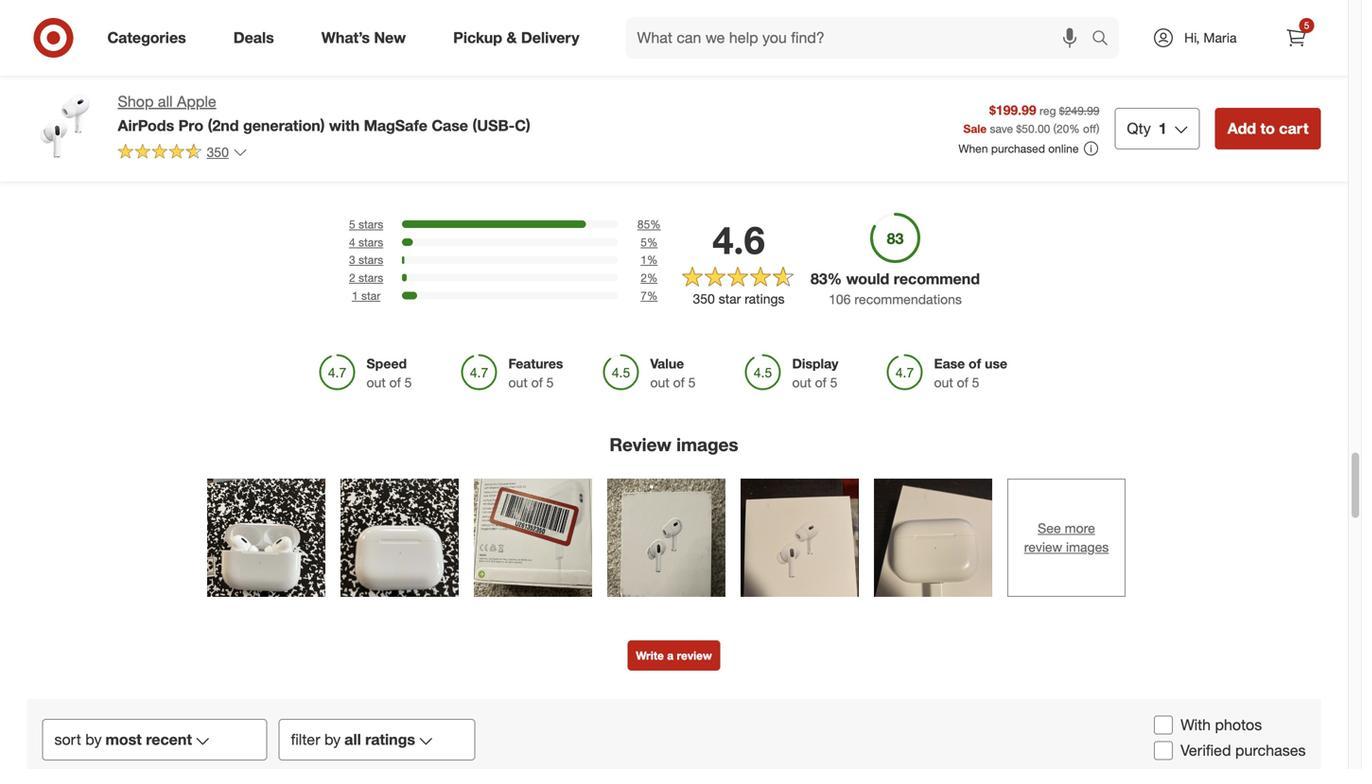 Task type: describe. For each thing, give the bounding box(es) containing it.
guest review image 4 of 11, zoom in image
[[607, 479, 726, 597]]

shop all apple airpods pro (2nd generation) with magsafe case (usb‑c)
[[118, 92, 530, 135]]

off
[[1083, 121, 1096, 136]]

write a review
[[636, 649, 712, 663]]

1 for star
[[352, 288, 358, 303]]

(2nd
[[208, 116, 239, 135]]

pickup & delivery
[[453, 28, 579, 47]]

add
[[1227, 119, 1256, 138]]

5 link
[[1276, 17, 1317, 59]]

3 sponsored link from the left
[[1003, 0, 1158, 19]]

speed
[[367, 355, 407, 372]]

out for value out of 5
[[650, 374, 669, 391]]

when purchased online
[[959, 141, 1079, 156]]

2 %
[[641, 271, 658, 285]]

1 sponsored link from the left
[[38, 0, 193, 17]]

features
[[508, 355, 563, 372]]

3 stars
[[349, 253, 383, 267]]

83 % would recommend 106 recommendations
[[811, 270, 980, 307]]

when
[[959, 141, 988, 156]]

0 vertical spatial 1
[[1159, 119, 1167, 138]]

recommend
[[894, 270, 980, 288]]

0 horizontal spatial ratings
[[365, 730, 415, 749]]

search
[[1083, 30, 1129, 49]]

star for 1
[[361, 288, 380, 303]]

20
[[1056, 121, 1069, 136]]

1 star
[[352, 288, 380, 303]]

$
[[1016, 121, 1022, 136]]

$249.99
[[1059, 104, 1100, 118]]

review for see more review images
[[1024, 539, 1062, 555]]

photos
[[1215, 716, 1262, 734]]

ease of use out of 5
[[934, 355, 1007, 391]]

airpods
[[118, 116, 174, 135]]

guest review image 1 of 11, zoom in image
[[207, 479, 325, 597]]

With photos checkbox
[[1154, 716, 1173, 735]]

categories link
[[91, 17, 210, 59]]

out for features out of 5
[[508, 374, 528, 391]]

stars for 3 stars
[[358, 253, 383, 267]]

see
[[1038, 520, 1061, 537]]

reg
[[1040, 104, 1056, 118]]

write a review button
[[627, 641, 721, 671]]

$199.99
[[989, 102, 1036, 118]]

purchases
[[1235, 741, 1306, 760]]

sale
[[963, 121, 987, 136]]

guest review image 6 of 11, zoom in image
[[874, 479, 992, 597]]

4
[[349, 235, 355, 249]]

with
[[329, 116, 360, 135]]

4.6
[[712, 216, 765, 263]]

out for display out of 5
[[792, 374, 811, 391]]

5 inside the value out of 5
[[688, 374, 696, 391]]

with
[[1181, 716, 1211, 734]]

out for speed out of 5
[[367, 374, 386, 391]]

0 vertical spatial ratings
[[745, 290, 785, 307]]

recent
[[146, 730, 192, 749]]

350 for 350 star ratings
[[693, 290, 715, 307]]

350 for 350
[[207, 144, 229, 160]]

cart
[[1279, 119, 1309, 138]]

most
[[105, 730, 142, 749]]

pro
[[178, 116, 204, 135]]

value out of 5
[[650, 355, 696, 391]]

add to cart button
[[1215, 108, 1321, 149]]

display
[[792, 355, 838, 372]]

hi, maria
[[1184, 29, 1237, 46]]

display out of 5
[[792, 355, 838, 391]]

(usb‑c)
[[472, 116, 530, 135]]

see more review images button
[[1007, 479, 1126, 597]]

sort
[[54, 730, 81, 749]]

more
[[1065, 520, 1095, 537]]

write
[[636, 649, 664, 663]]

of for display out of 5
[[815, 374, 826, 391]]

ease
[[934, 355, 965, 372]]

1 for %
[[641, 253, 647, 267]]

apple
[[177, 92, 216, 111]]

what's
[[321, 28, 370, 47]]

of for speed out of 5
[[389, 374, 401, 391]]

of for value out of 5
[[673, 374, 685, 391]]

50.00
[[1022, 121, 1050, 136]]

online
[[1048, 141, 1079, 156]]

$199.99 reg $249.99 sale save $ 50.00 ( 20 % off )
[[963, 102, 1100, 136]]

pickup
[[453, 28, 502, 47]]

stars for 2 stars
[[358, 271, 383, 285]]

5 stars
[[349, 217, 383, 231]]

7
[[641, 288, 647, 303]]

guest review image 3 of 11, zoom in image
[[474, 479, 592, 597]]

)
[[1096, 121, 1100, 136]]

% for 2
[[647, 271, 658, 285]]

2 sponsored link from the left
[[617, 0, 772, 19]]

1 horizontal spatial all
[[344, 730, 361, 749]]

image of airpods pro (2nd generation) with magsafe case (usb‑c) image
[[27, 91, 103, 166]]

350 link
[[118, 143, 248, 164]]

0 horizontal spatial images
[[676, 434, 738, 455]]



Task type: locate. For each thing, give the bounding box(es) containing it.
maria
[[1204, 29, 1237, 46]]

% left the 'off'
[[1069, 121, 1080, 136]]

star down the 4.6
[[719, 290, 741, 307]]

would
[[846, 270, 889, 288]]

350 down (2nd
[[207, 144, 229, 160]]

5 inside features out of 5
[[546, 374, 554, 391]]

purchased
[[991, 141, 1045, 156]]

by for filter by
[[324, 730, 341, 749]]

out down ease
[[934, 374, 953, 391]]

1 horizontal spatial star
[[719, 290, 741, 307]]

1 down the 2 stars
[[352, 288, 358, 303]]

of
[[969, 355, 981, 372], [389, 374, 401, 391], [531, 374, 543, 391], [673, 374, 685, 391], [815, 374, 826, 391], [957, 374, 968, 391]]

hi,
[[1184, 29, 1200, 46]]

106
[[829, 291, 851, 307]]

by right "sort" at the left bottom
[[85, 730, 102, 749]]

qty 1
[[1127, 119, 1167, 138]]

2 stars
[[349, 271, 383, 285]]

save
[[990, 121, 1013, 136]]

2 up 7
[[641, 271, 647, 285]]

out down speed
[[367, 374, 386, 391]]

1 horizontal spatial by
[[324, 730, 341, 749]]

review inside see more review images
[[1024, 539, 1062, 555]]

350
[[207, 144, 229, 160], [693, 290, 715, 307]]

stars up the 1 star
[[358, 271, 383, 285]]

recommendations
[[854, 291, 962, 307]]

a
[[667, 649, 674, 663]]

magsafe
[[364, 116, 427, 135]]

2 horizontal spatial sponsored link
[[1003, 0, 1158, 19]]

verified purchases
[[1181, 741, 1306, 760]]

0 horizontal spatial star
[[361, 288, 380, 303]]

0 vertical spatial images
[[676, 434, 738, 455]]

(
[[1053, 121, 1056, 136]]

Verified purchases checkbox
[[1154, 741, 1173, 760]]

0 horizontal spatial 2
[[349, 271, 355, 285]]

What can we help you find? suggestions appear below search field
[[626, 17, 1096, 59]]

stars for 5 stars
[[358, 217, 383, 231]]

1 vertical spatial ratings
[[365, 730, 415, 749]]

1 horizontal spatial sponsored link
[[617, 0, 772, 19]]

stars
[[358, 217, 383, 231], [358, 235, 383, 249], [358, 253, 383, 267], [358, 271, 383, 285]]

ratings
[[745, 290, 785, 307], [365, 730, 415, 749]]

1 horizontal spatial ratings
[[745, 290, 785, 307]]

2 by from the left
[[324, 730, 341, 749]]

by for sort by
[[85, 730, 102, 749]]

2 horizontal spatial 1
[[1159, 119, 1167, 138]]

5 %
[[641, 235, 658, 249]]

0 vertical spatial 350
[[207, 144, 229, 160]]

out inside display out of 5
[[792, 374, 811, 391]]

3 out from the left
[[650, 374, 669, 391]]

1 right the qty
[[1159, 119, 1167, 138]]

1 %
[[641, 253, 658, 267]]

all
[[158, 92, 173, 111], [344, 730, 361, 749]]

2 down 3 on the left of the page
[[349, 271, 355, 285]]

add to cart
[[1227, 119, 1309, 138]]

review inside write a review button
[[677, 649, 712, 663]]

review right a
[[677, 649, 712, 663]]

out down display
[[792, 374, 811, 391]]

0 horizontal spatial sponsored link
[[38, 0, 193, 17]]

all inside shop all apple airpods pro (2nd generation) with magsafe case (usb‑c)
[[158, 92, 173, 111]]

0 vertical spatial review
[[1024, 539, 1062, 555]]

4 out from the left
[[792, 374, 811, 391]]

out inside features out of 5
[[508, 374, 528, 391]]

% for 5
[[647, 235, 658, 249]]

shop
[[118, 92, 154, 111]]

5 inside display out of 5
[[830, 374, 838, 391]]

350 right the 7 %
[[693, 290, 715, 307]]

2 stars from the top
[[358, 235, 383, 249]]

0 horizontal spatial review
[[677, 649, 712, 663]]

1 2 from the left
[[349, 271, 355, 285]]

out inside the value out of 5
[[650, 374, 669, 391]]

2 for 2 %
[[641, 271, 647, 285]]

% up 1 %
[[647, 235, 658, 249]]

out down features
[[508, 374, 528, 391]]

all right shop
[[158, 92, 173, 111]]

% up the 7 %
[[647, 271, 658, 285]]

% for 85
[[650, 217, 661, 231]]

% for 1
[[647, 253, 658, 267]]

deals
[[233, 28, 274, 47]]

verified
[[1181, 741, 1231, 760]]

2
[[349, 271, 355, 285], [641, 271, 647, 285]]

1 horizontal spatial images
[[1066, 539, 1109, 555]]

5
[[1304, 19, 1309, 31], [349, 217, 355, 231], [641, 235, 647, 249], [404, 374, 412, 391], [546, 374, 554, 391], [688, 374, 696, 391], [830, 374, 838, 391], [972, 374, 979, 391]]

% up 106
[[827, 270, 842, 288]]

of inside display out of 5
[[815, 374, 826, 391]]

4 stars
[[349, 235, 383, 249]]

% down the 5 %
[[647, 253, 658, 267]]

% up the 5 %
[[650, 217, 661, 231]]

% for 83
[[827, 270, 842, 288]]

4 stars from the top
[[358, 271, 383, 285]]

2 out from the left
[[508, 374, 528, 391]]

% down the 2 %
[[647, 288, 658, 303]]

to
[[1260, 119, 1275, 138]]

star down the 2 stars
[[361, 288, 380, 303]]

1 vertical spatial all
[[344, 730, 361, 749]]

350 star ratings
[[693, 290, 785, 307]]

with photos
[[1181, 716, 1262, 734]]

by right the filter
[[324, 730, 341, 749]]

3 stars from the top
[[358, 253, 383, 267]]

images down more
[[1066, 539, 1109, 555]]

pickup & delivery link
[[437, 17, 603, 59]]

% inside 83 % would recommend 106 recommendations
[[827, 270, 842, 288]]

stars up the 2 stars
[[358, 253, 383, 267]]

stars down 5 stars
[[358, 235, 383, 249]]

of for features out of 5
[[531, 374, 543, 391]]

5 inside speed out of 5
[[404, 374, 412, 391]]

out inside ease of use out of 5
[[934, 374, 953, 391]]

2 vertical spatial 1
[[352, 288, 358, 303]]

of down speed
[[389, 374, 401, 391]]

ratings down the 4.6
[[745, 290, 785, 307]]

1 horizontal spatial 350
[[693, 290, 715, 307]]

sponsored
[[38, 2, 94, 17], [810, 2, 866, 17], [617, 5, 673, 19], [1003, 5, 1059, 19]]

of inside features out of 5
[[531, 374, 543, 391]]

% inside $199.99 reg $249.99 sale save $ 50.00 ( 20 % off )
[[1069, 121, 1080, 136]]

sponsored link
[[38, 0, 193, 17], [617, 0, 772, 19], [1003, 0, 1158, 19]]

review for write a review
[[677, 649, 712, 663]]

1 down the 5 %
[[641, 253, 647, 267]]

of inside speed out of 5
[[389, 374, 401, 391]]

0 horizontal spatial 1
[[352, 288, 358, 303]]

out inside speed out of 5
[[367, 374, 386, 391]]

search button
[[1083, 17, 1129, 62]]

of down display
[[815, 374, 826, 391]]

1 stars from the top
[[358, 217, 383, 231]]

guest review image 2 of 11, zoom in image
[[341, 479, 459, 597]]

% for 7
[[647, 288, 658, 303]]

review down see
[[1024, 539, 1062, 555]]

images right 'review'
[[676, 434, 738, 455]]

1 horizontal spatial 2
[[641, 271, 647, 285]]

stars up 4 stars
[[358, 217, 383, 231]]

1 vertical spatial images
[[1066, 539, 1109, 555]]

delivery
[[521, 28, 579, 47]]

filter by all ratings
[[291, 730, 415, 749]]

0 horizontal spatial by
[[85, 730, 102, 749]]

what's new
[[321, 28, 406, 47]]

see more review images
[[1024, 520, 1109, 555]]

all right the filter
[[344, 730, 361, 749]]

1 vertical spatial 1
[[641, 253, 647, 267]]

85 %
[[637, 217, 661, 231]]

case
[[432, 116, 468, 135]]

stars for 4 stars
[[358, 235, 383, 249]]

of down ease
[[957, 374, 968, 391]]

qty
[[1127, 119, 1151, 138]]

review images
[[610, 434, 738, 455]]

review
[[1024, 539, 1062, 555], [677, 649, 712, 663]]

guest review image 5 of 11, zoom in image
[[741, 479, 859, 597]]

filter
[[291, 730, 320, 749]]

review
[[610, 434, 671, 455]]

2 2 from the left
[[641, 271, 647, 285]]

1 out from the left
[[367, 374, 386, 391]]

features out of 5
[[508, 355, 563, 391]]

83
[[811, 270, 827, 288]]

star
[[361, 288, 380, 303], [719, 290, 741, 307]]

85
[[637, 217, 650, 231]]

2 for 2 stars
[[349, 271, 355, 285]]

0 horizontal spatial 350
[[207, 144, 229, 160]]

1 by from the left
[[85, 730, 102, 749]]

1 horizontal spatial 1
[[641, 253, 647, 267]]

&
[[507, 28, 517, 47]]

images inside see more review images
[[1066, 539, 1109, 555]]

%
[[1069, 121, 1080, 136], [650, 217, 661, 231], [647, 235, 658, 249], [647, 253, 658, 267], [827, 270, 842, 288], [647, 271, 658, 285], [647, 288, 658, 303]]

of inside the value out of 5
[[673, 374, 685, 391]]

1 vertical spatial review
[[677, 649, 712, 663]]

0 horizontal spatial all
[[158, 92, 173, 111]]

of down features
[[531, 374, 543, 391]]

of down value
[[673, 374, 685, 391]]

5 out from the left
[[934, 374, 953, 391]]

0 vertical spatial all
[[158, 92, 173, 111]]

star for 350
[[719, 290, 741, 307]]

value
[[650, 355, 684, 372]]

speed out of 5
[[367, 355, 412, 391]]

1 horizontal spatial review
[[1024, 539, 1062, 555]]

sort by most recent
[[54, 730, 192, 749]]

deals link
[[217, 17, 298, 59]]

3
[[349, 253, 355, 267]]

what's new link
[[305, 17, 430, 59]]

new
[[374, 28, 406, 47]]

5 inside ease of use out of 5
[[972, 374, 979, 391]]

images
[[676, 434, 738, 455], [1066, 539, 1109, 555]]

1 vertical spatial 350
[[693, 290, 715, 307]]

out down value
[[650, 374, 669, 391]]

ratings right the filter
[[365, 730, 415, 749]]

of left use
[[969, 355, 981, 372]]

categories
[[107, 28, 186, 47]]



Task type: vqa. For each thing, say whether or not it's contained in the screenshot.
Guest review image 4 of 11, zoom in
yes



